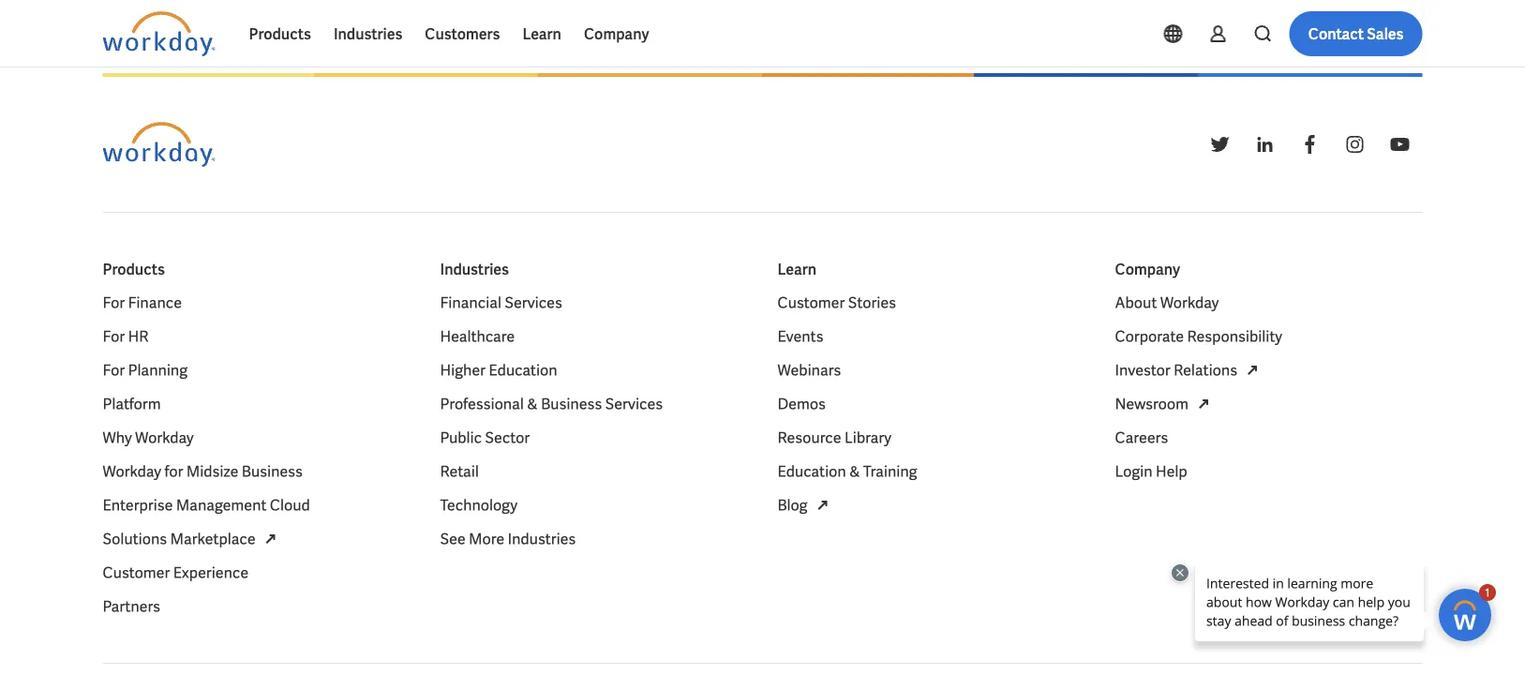 Task type: describe. For each thing, give the bounding box(es) containing it.
investor
[[1115, 361, 1171, 380]]

contact sales
[[1309, 24, 1404, 44]]

& for education
[[850, 462, 860, 482]]

solutions marketplace link
[[103, 528, 282, 551]]

about workday
[[1115, 293, 1219, 313]]

hr
[[128, 327, 148, 347]]

for hr
[[103, 327, 148, 347]]

investor relations link
[[1115, 359, 1264, 382]]

cloud
[[270, 496, 310, 515]]

1 go to the homepage image from the top
[[103, 11, 215, 56]]

technology
[[440, 496, 518, 515]]

higher education
[[440, 361, 558, 380]]

for finance link
[[103, 292, 182, 314]]

healthcare link
[[440, 325, 515, 348]]

opens in a new tab image for blog
[[812, 494, 834, 517]]

blog
[[778, 496, 808, 515]]

see more industries link
[[440, 528, 576, 551]]

partners
[[103, 597, 160, 617]]

login help
[[1115, 462, 1188, 482]]

go to youtube image
[[1389, 133, 1412, 156]]

company inside dropdown button
[[584, 24, 649, 44]]

for
[[164, 462, 183, 482]]

careers
[[1115, 428, 1169, 448]]

professional
[[440, 394, 524, 414]]

blog link
[[778, 494, 834, 517]]

corporate responsibility link
[[1115, 325, 1283, 348]]

0 horizontal spatial products
[[103, 259, 165, 279]]

planning
[[128, 361, 188, 380]]

customer stories link
[[778, 292, 896, 314]]

events link
[[778, 325, 824, 348]]

1 vertical spatial learn
[[778, 259, 817, 279]]

marketplace
[[170, 529, 256, 549]]

management
[[176, 496, 267, 515]]

customer experience link
[[103, 562, 249, 584]]

for planning link
[[103, 359, 188, 382]]

opens in a new tab image for relations
[[1242, 359, 1264, 382]]

education & training link
[[778, 460, 917, 483]]

learn inside dropdown button
[[523, 24, 562, 44]]

experience
[[173, 563, 249, 583]]

for for for planning
[[103, 361, 125, 380]]

industries button
[[322, 11, 414, 56]]

webinars link
[[778, 359, 841, 382]]

why
[[103, 428, 132, 448]]

professional & business services
[[440, 394, 663, 414]]

1 vertical spatial company
[[1115, 259, 1181, 279]]

education & training
[[778, 462, 917, 482]]

partners link
[[103, 596, 160, 618]]

solutions marketplace
[[103, 529, 256, 549]]

workday for about workday
[[1161, 293, 1219, 313]]

demos
[[778, 394, 826, 414]]

login
[[1115, 462, 1153, 482]]

workday for midsize business
[[103, 462, 303, 482]]

higher
[[440, 361, 486, 380]]

for finance
[[103, 293, 182, 313]]

0 horizontal spatial services
[[505, 293, 562, 313]]

enterprise
[[103, 496, 173, 515]]

customer stories
[[778, 293, 896, 313]]

learn button
[[511, 11, 573, 56]]

help
[[1156, 462, 1188, 482]]

technology link
[[440, 494, 518, 517]]

public sector
[[440, 428, 530, 448]]

for hr link
[[103, 325, 148, 348]]

resource library link
[[778, 427, 892, 449]]

2 vertical spatial workday
[[103, 462, 161, 482]]

go to instagram image
[[1344, 133, 1367, 156]]

contact sales link
[[1290, 11, 1423, 56]]

events
[[778, 327, 824, 347]]

workday for midsize business link
[[103, 460, 303, 483]]

2 go to the homepage image from the top
[[103, 122, 215, 167]]

public sector link
[[440, 427, 530, 449]]

professional & business services link
[[440, 393, 663, 415]]

education inside education & training link
[[778, 462, 846, 482]]



Task type: locate. For each thing, give the bounding box(es) containing it.
0 vertical spatial opens in a new tab image
[[1242, 359, 1264, 382]]

1 vertical spatial for
[[103, 327, 125, 347]]

opens in a new tab image for marketplace
[[259, 528, 282, 551]]

2 for from the top
[[103, 327, 125, 347]]

webinars
[[778, 361, 841, 380]]

financial
[[440, 293, 502, 313]]

products left the industries dropdown button
[[249, 24, 311, 44]]

workday up enterprise
[[103, 462, 161, 482]]

solutions
[[103, 529, 167, 549]]

enterprise management cloud
[[103, 496, 310, 515]]

resource
[[778, 428, 842, 448]]

2 vertical spatial for
[[103, 361, 125, 380]]

1 horizontal spatial customer
[[778, 293, 845, 313]]

1 vertical spatial opens in a new tab image
[[259, 528, 282, 551]]

&
[[527, 394, 538, 414], [850, 462, 860, 482]]

education
[[489, 361, 558, 380], [778, 462, 846, 482]]

1 horizontal spatial company
[[1115, 259, 1181, 279]]

company button
[[573, 11, 661, 56]]

0 vertical spatial industries
[[334, 24, 403, 44]]

list containing financial services
[[440, 292, 748, 551]]

list for learn
[[778, 292, 1085, 517]]

financial services
[[440, 293, 562, 313]]

industries right the more
[[508, 529, 576, 549]]

retail
[[440, 462, 479, 482]]

0 vertical spatial business
[[541, 394, 602, 414]]

retail link
[[440, 460, 479, 483]]

go to linkedin image
[[1254, 133, 1277, 156]]

about workday link
[[1115, 292, 1219, 314]]

business down higher education link
[[541, 394, 602, 414]]

stories
[[848, 293, 896, 313]]

login help link
[[1115, 460, 1188, 483]]

finance
[[128, 293, 182, 313]]

0 vertical spatial education
[[489, 361, 558, 380]]

customer up events
[[778, 293, 845, 313]]

why workday
[[103, 428, 194, 448]]

1 horizontal spatial opens in a new tab image
[[1242, 359, 1264, 382]]

platform link
[[103, 393, 161, 415]]

go to the homepage image
[[103, 11, 215, 56], [103, 122, 215, 167]]

3 list from the left
[[778, 292, 1085, 517]]

workday up corporate responsibility "link"
[[1161, 293, 1219, 313]]

4 list from the left
[[1115, 292, 1423, 483]]

careers link
[[1115, 427, 1169, 449]]

industries
[[334, 24, 403, 44], [440, 259, 509, 279], [508, 529, 576, 549]]

workday inside "link"
[[135, 428, 194, 448]]

3 for from the top
[[103, 361, 125, 380]]

for
[[103, 293, 125, 313], [103, 327, 125, 347], [103, 361, 125, 380]]

company up about on the top of page
[[1115, 259, 1181, 279]]

1 vertical spatial &
[[850, 462, 860, 482]]

platform
[[103, 394, 161, 414]]

list containing customer stories
[[778, 292, 1085, 517]]

education inside higher education link
[[489, 361, 558, 380]]

products inside products dropdown button
[[249, 24, 311, 44]]

0 horizontal spatial customer
[[103, 563, 170, 583]]

0 vertical spatial go to the homepage image
[[103, 11, 215, 56]]

newsroom link
[[1115, 393, 1215, 415]]

for up "for hr" in the left of the page
[[103, 293, 125, 313]]

0 vertical spatial company
[[584, 24, 649, 44]]

learn
[[523, 24, 562, 44], [778, 259, 817, 279]]

industries inside list
[[508, 529, 576, 549]]

customers button
[[414, 11, 511, 56]]

opens in a new tab image down cloud
[[259, 528, 282, 551]]

for planning
[[103, 361, 188, 380]]

about
[[1115, 293, 1157, 313]]

why workday link
[[103, 427, 194, 449]]

0 horizontal spatial business
[[242, 462, 303, 482]]

go to facebook image
[[1299, 133, 1322, 156]]

see more industries
[[440, 529, 576, 549]]

0 horizontal spatial opens in a new tab image
[[812, 494, 834, 517]]

for for for finance
[[103, 293, 125, 313]]

opens in a new tab image for newsroom
[[1193, 393, 1215, 415]]

list for products
[[103, 292, 410, 618]]

for left hr at left
[[103, 327, 125, 347]]

0 vertical spatial for
[[103, 293, 125, 313]]

1 horizontal spatial products
[[249, 24, 311, 44]]

customers
[[425, 24, 500, 44]]

more
[[469, 529, 505, 549]]

corporate
[[1115, 327, 1184, 347]]

customer for customer stories
[[778, 293, 845, 313]]

demos link
[[778, 393, 826, 415]]

opens in a new tab image
[[1193, 393, 1215, 415], [812, 494, 834, 517]]

products
[[249, 24, 311, 44], [103, 259, 165, 279]]

1 horizontal spatial learn
[[778, 259, 817, 279]]

2 list from the left
[[440, 292, 748, 551]]

contact
[[1309, 24, 1364, 44]]

0 horizontal spatial learn
[[523, 24, 562, 44]]

customer experience
[[103, 563, 249, 583]]

0 vertical spatial opens in a new tab image
[[1193, 393, 1215, 415]]

1 vertical spatial services
[[605, 394, 663, 414]]

resource library
[[778, 428, 892, 448]]

0 horizontal spatial education
[[489, 361, 558, 380]]

0 horizontal spatial opens in a new tab image
[[259, 528, 282, 551]]

company right learn dropdown button
[[584, 24, 649, 44]]

1 vertical spatial go to the homepage image
[[103, 122, 215, 167]]

1 horizontal spatial &
[[850, 462, 860, 482]]

business
[[541, 394, 602, 414], [242, 462, 303, 482]]

1 vertical spatial customer
[[103, 563, 170, 583]]

relations
[[1174, 361, 1238, 380]]

industries up financial
[[440, 259, 509, 279]]

list
[[103, 292, 410, 618], [440, 292, 748, 551], [778, 292, 1085, 517], [1115, 292, 1423, 483]]

customer
[[778, 293, 845, 313], [103, 563, 170, 583]]

newsroom
[[1115, 394, 1189, 414]]

1 vertical spatial business
[[242, 462, 303, 482]]

opens in a new tab image right blog
[[812, 494, 834, 517]]

education down resource
[[778, 462, 846, 482]]

1 list from the left
[[103, 292, 410, 618]]

corporate responsibility
[[1115, 327, 1283, 347]]

learn up customer stories
[[778, 259, 817, 279]]

& left the training
[[850, 462, 860, 482]]

list containing about workday
[[1115, 292, 1423, 483]]

financial services link
[[440, 292, 562, 314]]

0 vertical spatial learn
[[523, 24, 562, 44]]

1 vertical spatial products
[[103, 259, 165, 279]]

list for company
[[1115, 292, 1423, 483]]

0 horizontal spatial company
[[584, 24, 649, 44]]

enterprise management cloud link
[[103, 494, 310, 517]]

1 horizontal spatial business
[[541, 394, 602, 414]]

for down "for hr" in the left of the page
[[103, 361, 125, 380]]

for inside 'link'
[[103, 293, 125, 313]]

midsize
[[186, 462, 239, 482]]

learn left company dropdown button
[[523, 24, 562, 44]]

0 vertical spatial &
[[527, 394, 538, 414]]

healthcare
[[440, 327, 515, 347]]

1 horizontal spatial opens in a new tab image
[[1193, 393, 1215, 415]]

public
[[440, 428, 482, 448]]

company
[[584, 24, 649, 44], [1115, 259, 1181, 279]]

1 vertical spatial opens in a new tab image
[[812, 494, 834, 517]]

1 horizontal spatial services
[[605, 394, 663, 414]]

0 vertical spatial customer
[[778, 293, 845, 313]]

1 vertical spatial workday
[[135, 428, 194, 448]]

0 vertical spatial products
[[249, 24, 311, 44]]

education up professional & business services
[[489, 361, 558, 380]]

1 vertical spatial education
[[778, 462, 846, 482]]

opens in a new tab image
[[1242, 359, 1264, 382], [259, 528, 282, 551]]

responsibility
[[1188, 327, 1283, 347]]

products up the for finance 'link'
[[103, 259, 165, 279]]

& for professional
[[527, 394, 538, 414]]

opens in a new tab image down responsibility
[[1242, 359, 1264, 382]]

list containing for finance
[[103, 292, 410, 618]]

business up cloud
[[242, 462, 303, 482]]

0 vertical spatial workday
[[1161, 293, 1219, 313]]

sales
[[1367, 24, 1404, 44]]

list for industries
[[440, 292, 748, 551]]

1 vertical spatial industries
[[440, 259, 509, 279]]

products button
[[238, 11, 322, 56]]

workday
[[1161, 293, 1219, 313], [135, 428, 194, 448], [103, 462, 161, 482]]

workday for why workday
[[135, 428, 194, 448]]

industries right products dropdown button
[[334, 24, 403, 44]]

customer for customer experience
[[103, 563, 170, 583]]

& up sector
[[527, 394, 538, 414]]

customer down solutions
[[103, 563, 170, 583]]

sector
[[485, 428, 530, 448]]

investor relations
[[1115, 361, 1238, 380]]

1 for from the top
[[103, 293, 125, 313]]

see
[[440, 529, 466, 549]]

training
[[864, 462, 917, 482]]

workday up for
[[135, 428, 194, 448]]

1 horizontal spatial education
[[778, 462, 846, 482]]

go to twitter image
[[1209, 133, 1232, 156]]

2 vertical spatial industries
[[508, 529, 576, 549]]

0 vertical spatial services
[[505, 293, 562, 313]]

library
[[845, 428, 892, 448]]

higher education link
[[440, 359, 558, 382]]

industries inside dropdown button
[[334, 24, 403, 44]]

for for for hr
[[103, 327, 125, 347]]

opens in a new tab image down relations
[[1193, 393, 1215, 415]]

0 horizontal spatial &
[[527, 394, 538, 414]]



Task type: vqa. For each thing, say whether or not it's contained in the screenshot.
2nd Read from the top
no



